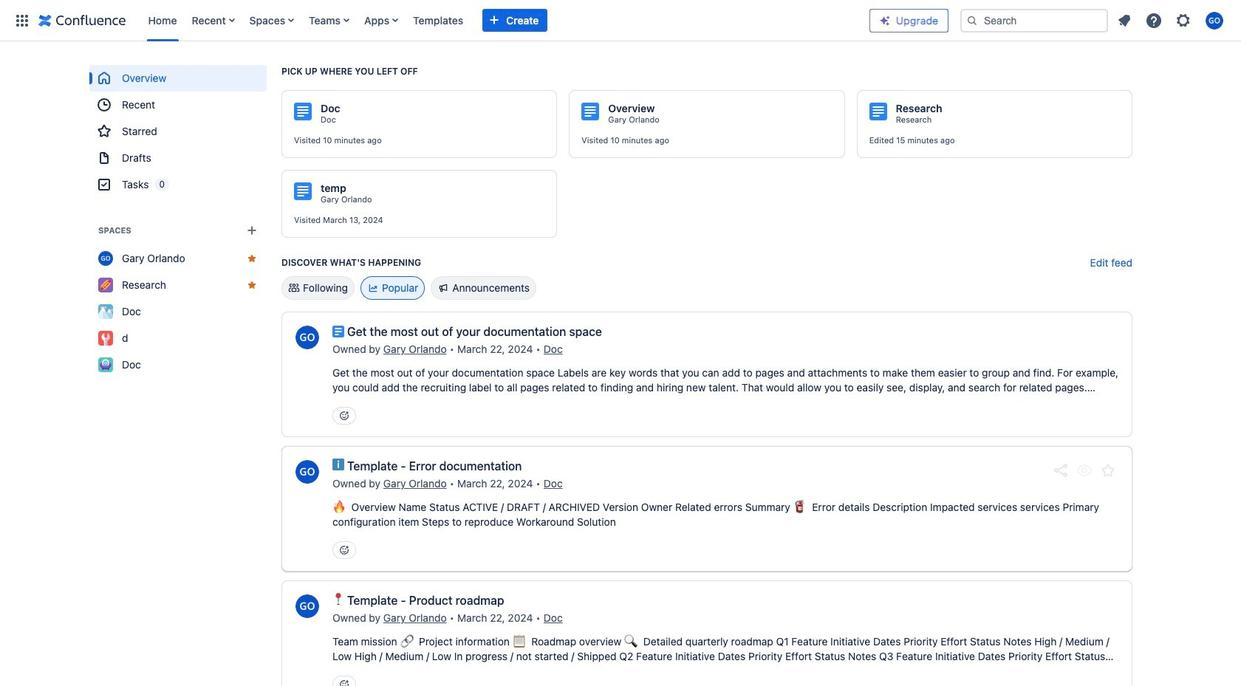 Task type: describe. For each thing, give the bounding box(es) containing it.
list for 'premium' icon
[[1112, 7, 1233, 34]]

:information_source: image
[[333, 459, 344, 471]]

watchicon image
[[1076, 462, 1094, 480]]

2 unstar this space image from the top
[[246, 279, 258, 291]]

notification icon image
[[1116, 11, 1134, 29]]

2 add reaction image from the top
[[339, 545, 350, 557]]

list for appswitcher icon
[[141, 0, 870, 41]]

Search field
[[961, 9, 1109, 32]]

1 add reaction image from the top
[[339, 410, 350, 422]]

share image
[[1053, 462, 1070, 480]]

star image
[[1100, 462, 1118, 480]]

premium image
[[880, 14, 891, 26]]

more information about gary orlando image for first add reaction icon from the top
[[294, 325, 321, 351]]

1 unstar this space image from the top
[[246, 253, 258, 265]]

more information about gary orlando image
[[294, 594, 321, 620]]



Task type: locate. For each thing, give the bounding box(es) containing it.
0 horizontal spatial list
[[141, 0, 870, 41]]

settings icon image
[[1175, 11, 1193, 29]]

1 more information about gary orlando image from the top
[[294, 325, 321, 351]]

help icon image
[[1146, 11, 1164, 29]]

:round_pushpin: image
[[333, 594, 344, 605], [333, 594, 344, 605]]

1 vertical spatial unstar this space image
[[246, 279, 258, 291]]

list
[[141, 0, 870, 41], [1112, 7, 1233, 34]]

group
[[89, 65, 267, 198]]

2 more information about gary orlando image from the top
[[294, 459, 321, 486]]

more information about gary orlando image
[[294, 325, 321, 351], [294, 459, 321, 486]]

add reaction image
[[339, 410, 350, 422], [339, 545, 350, 557], [339, 679, 350, 687]]

1 horizontal spatial list
[[1112, 7, 1233, 34]]

search image
[[967, 14, 979, 26]]

0 vertical spatial add reaction image
[[339, 410, 350, 422]]

None search field
[[961, 9, 1109, 32]]

1 vertical spatial add reaction image
[[339, 545, 350, 557]]

2 vertical spatial add reaction image
[[339, 679, 350, 687]]

0 vertical spatial unstar this space image
[[246, 253, 258, 265]]

your profile and preferences image
[[1206, 11, 1224, 29]]

more information about gary orlando image for 2nd add reaction icon from the bottom of the page
[[294, 459, 321, 486]]

banner
[[0, 0, 1242, 41]]

3 add reaction image from the top
[[339, 679, 350, 687]]

unstar this space image
[[246, 253, 258, 265], [246, 279, 258, 291]]

0 vertical spatial more information about gary orlando image
[[294, 325, 321, 351]]

global element
[[9, 0, 870, 41]]

1 vertical spatial more information about gary orlando image
[[294, 459, 321, 486]]

appswitcher icon image
[[13, 11, 31, 29]]

confluence image
[[38, 11, 126, 29], [38, 11, 126, 29]]

create a space image
[[243, 222, 261, 240]]

:information_source: image
[[333, 459, 344, 471]]



Task type: vqa. For each thing, say whether or not it's contained in the screenshot.
star IMAGE
yes



